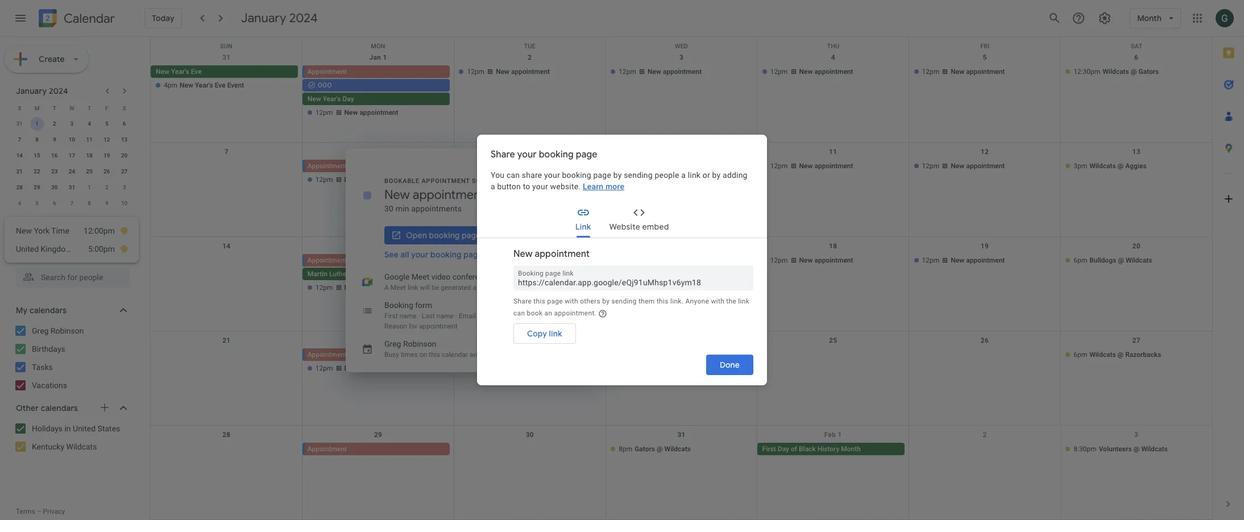 Task type: locate. For each thing, give the bounding box(es) containing it.
this left link.
[[657, 297, 669, 305]]

email
[[459, 312, 476, 320]]

24 element
[[65, 165, 79, 179]]

4pm new year's eve event
[[164, 81, 244, 89]]

form
[[415, 301, 432, 310]]

29 inside 29 element
[[34, 184, 40, 191]]

t
[[53, 105, 56, 111], [88, 105, 91, 111]]

states
[[98, 424, 120, 433]]

open
[[406, 230, 427, 240]]

this right on at the left bottom of page
[[429, 351, 440, 359]]

2 horizontal spatial year's
[[323, 95, 341, 103]]

0 vertical spatial 11
[[86, 137, 93, 143]]

t left f
[[88, 105, 91, 111]]

2024
[[289, 10, 318, 26], [49, 86, 68, 96]]

booking inside booking page link https://calendar.app.google/eqj91umhsp1v6ym18
[[518, 270, 544, 278]]

28
[[16, 184, 23, 191], [223, 431, 231, 439]]

1 vertical spatial can
[[514, 309, 525, 317]]

with up the 'appointment.'
[[565, 297, 578, 305]]

20 up 6pm bulldogs @ wildcats
[[1133, 242, 1141, 250]]

0 horizontal spatial for
[[409, 322, 417, 330]]

9 up 16 element
[[53, 137, 56, 143]]

7pm down are at left bottom
[[467, 365, 481, 373]]

0 horizontal spatial name
[[400, 312, 417, 320]]

0 vertical spatial 28
[[16, 184, 23, 191]]

sending inside you can share your booking page by sending people a link or by adding a button to your website.
[[624, 171, 653, 180]]

your down delete appointment schedule icon
[[544, 171, 560, 180]]

4 up 11 element
[[88, 121, 91, 127]]

1 vertical spatial 30
[[384, 204, 394, 213]]

5 appointment button from the top
[[305, 443, 450, 456]]

27 down the 20 element
[[121, 168, 128, 175]]

ooo button
[[302, 79, 450, 92]]

calendars up in
[[41, 403, 78, 414]]

30 inside "january 2024" grid
[[51, 184, 58, 191]]

0 vertical spatial calendars
[[30, 305, 67, 316]]

5:00pm
[[88, 245, 115, 254]]

booking inside the google meet video conferencing a meet link will be generated after booking
[[489, 284, 513, 291]]

1 cell
[[28, 116, 46, 132]]

day inside button
[[343, 95, 354, 103]]

3 down w
[[70, 121, 74, 127]]

13 inside "january 2024" grid
[[121, 137, 128, 143]]

6pm for 6pm wildcats @ razorbacks
[[1074, 351, 1088, 359]]

1 vertical spatial 9
[[528, 148, 532, 156]]

learn more link
[[583, 182, 625, 191]]

0 vertical spatial 23
[[51, 168, 58, 175]]

united inside other calendars list
[[73, 424, 96, 433]]

31
[[223, 53, 231, 61], [16, 121, 23, 127], [69, 184, 75, 191], [678, 431, 686, 439]]

can up "button" on the left of the page
[[507, 171, 520, 180]]

booking inside you can share your booking page by sending people a link or by adding a button to your website.
[[562, 171, 591, 180]]

0 vertical spatial meet
[[412, 272, 430, 281]]

2 vertical spatial 4
[[18, 200, 21, 206]]

10 inside 'element'
[[69, 137, 75, 143]]

new year's eve
[[156, 68, 202, 76]]

appointment
[[308, 68, 347, 76], [308, 162, 347, 170], [308, 257, 347, 264], [308, 351, 347, 359], [308, 445, 347, 453]]

0 vertical spatial year's
[[171, 68, 189, 76]]

0 vertical spatial 25
[[86, 168, 93, 175]]

2 vertical spatial 6
[[53, 200, 56, 206]]

0 horizontal spatial 4
[[18, 200, 21, 206]]

20 down 13 element
[[121, 152, 128, 159]]

row group
[[11, 116, 133, 212]]

robinson up on at the left bottom of page
[[403, 339, 436, 348]]

robinson down 'my calendars' dropdown button
[[51, 326, 84, 336]]

1 vertical spatial 4
[[88, 121, 91, 127]]

12 for sun
[[981, 148, 989, 156]]

· left email at bottom
[[455, 312, 457, 320]]

0 vertical spatial 7
[[18, 137, 21, 143]]

0 horizontal spatial ·
[[418, 312, 420, 320]]

0 horizontal spatial 11
[[86, 137, 93, 143]]

s up december 31 element
[[18, 105, 21, 111]]

your right to
[[532, 182, 548, 191]]

time up the kingdom
[[51, 226, 69, 235]]

your up the share
[[517, 149, 537, 160]]

28 for feb 1
[[223, 431, 231, 439]]

row containing s
[[11, 100, 133, 116]]

bulldogs for 7pm
[[635, 270, 662, 278]]

1 horizontal spatial 18
[[829, 242, 837, 250]]

28 inside row group
[[16, 184, 23, 191]]

1 vertical spatial 16
[[526, 242, 534, 250]]

to
[[523, 182, 530, 191]]

4 appointment from the top
[[308, 351, 347, 359]]

1 vertical spatial year's
[[195, 81, 213, 89]]

0 horizontal spatial 6
[[53, 200, 56, 206]]

4 inside february 4 element
[[18, 200, 21, 206]]

31 element
[[65, 181, 79, 195]]

calendars inside dropdown button
[[30, 305, 67, 316]]

eve down new year's eve button on the left top of page
[[215, 81, 226, 89]]

last
[[422, 312, 435, 320]]

first up reason
[[384, 312, 398, 320]]

greg inside the my calendars list
[[32, 326, 49, 336]]

0 horizontal spatial 18
[[86, 152, 93, 159]]

1 vertical spatial 5
[[105, 121, 108, 127]]

robinson for greg robinson busy times on this calendar are unavailable for booking
[[403, 339, 436, 348]]

5 down 29 element
[[35, 200, 39, 206]]

new appointment
[[496, 68, 550, 76], [648, 68, 702, 76], [799, 68, 853, 76], [951, 68, 1005, 76], [344, 109, 398, 117], [496, 162, 550, 170], [648, 162, 702, 170], [799, 162, 853, 170], [951, 162, 1005, 170], [344, 176, 398, 184], [384, 187, 485, 202], [514, 249, 590, 260], [496, 257, 550, 264], [648, 257, 702, 264], [799, 257, 853, 264], [951, 257, 1005, 264], [344, 284, 398, 292], [344, 365, 398, 373]]

0 vertical spatial 20
[[121, 152, 128, 159]]

1 s from the left
[[18, 105, 21, 111]]

appointment
[[511, 68, 550, 76], [663, 68, 702, 76], [815, 68, 853, 76], [966, 68, 1005, 76], [360, 109, 398, 117], [511, 162, 550, 170], [663, 162, 702, 170], [815, 162, 853, 170], [966, 162, 1005, 170], [360, 176, 398, 184], [422, 177, 470, 185], [413, 187, 485, 202], [535, 249, 590, 260], [511, 257, 550, 264], [663, 257, 702, 264], [815, 257, 853, 264], [966, 257, 1005, 264], [360, 284, 398, 292], [419, 322, 458, 330], [360, 365, 398, 373]]

7pm inside button
[[467, 365, 481, 373]]

@ for 3pm wildcats @ aggies
[[1118, 162, 1124, 170]]

22 element
[[30, 165, 44, 179]]

1 6pm from the top
[[1074, 257, 1088, 264]]

name up reason
[[400, 312, 417, 320]]

8 down 1 cell
[[35, 137, 39, 143]]

13 up the 20 element
[[121, 137, 128, 143]]

31 down the 24 'element'
[[69, 184, 75, 191]]

1 list item from the top
[[16, 222, 129, 240]]

0 vertical spatial 19
[[104, 152, 110, 159]]

for up 7pm button
[[517, 351, 526, 359]]

3pm
[[1074, 162, 1088, 170]]

0 vertical spatial can
[[507, 171, 520, 180]]

new appointment inside share your booking page dialog
[[514, 249, 590, 260]]

eve inside button
[[191, 68, 202, 76]]

10 for 10 'element'
[[69, 137, 75, 143]]

day right jr.
[[375, 270, 387, 278]]

robinson inside the my calendars list
[[51, 326, 84, 336]]

bulldogs for 6pm
[[1090, 257, 1117, 264]]

0 vertical spatial january 2024
[[241, 10, 318, 26]]

this
[[534, 297, 546, 305], [657, 297, 669, 305], [429, 351, 440, 359]]

0 horizontal spatial 25
[[86, 168, 93, 175]]

year's up 4pm
[[171, 68, 189, 76]]

february 8 element
[[83, 197, 96, 210]]

meet down the google
[[391, 284, 406, 291]]

1 vertical spatial 8
[[376, 148, 380, 156]]

0 horizontal spatial by
[[602, 297, 610, 305]]

with left the
[[711, 297, 725, 305]]

sat
[[1131, 43, 1143, 50]]

0 horizontal spatial s
[[18, 105, 21, 111]]

1 vertical spatial 15
[[374, 242, 382, 250]]

1 right feb
[[838, 431, 842, 439]]

11 inside 11 element
[[86, 137, 93, 143]]

23 element
[[48, 165, 61, 179]]

10 up 17
[[69, 137, 75, 143]]

0 vertical spatial 29
[[34, 184, 40, 191]]

january
[[241, 10, 286, 26], [16, 86, 47, 96]]

27 element
[[118, 165, 131, 179]]

list item containing new york time
[[16, 222, 129, 240]]

can inside share this page with others by sending them this link. anyone with the link can book an appointment.
[[514, 309, 525, 317]]

first day of black history month
[[763, 445, 861, 453]]

2 horizontal spatial ·
[[504, 312, 505, 320]]

30 min appointments
[[384, 204, 462, 213]]

1 vertical spatial 20
[[1133, 242, 1141, 250]]

my calendars button
[[2, 301, 141, 320]]

page inside share this page with others by sending them this link. anyone with the link can book an appointment.
[[547, 297, 563, 305]]

4 appointment button from the top
[[305, 349, 450, 361]]

29 inside grid
[[374, 431, 382, 439]]

this up book
[[534, 297, 546, 305]]

0 vertical spatial share
[[491, 149, 515, 160]]

0 horizontal spatial 9
[[53, 137, 56, 143]]

1
[[383, 53, 387, 61], [35, 121, 39, 127], [88, 184, 91, 191], [838, 431, 842, 439]]

1 name from the left
[[400, 312, 417, 320]]

0 horizontal spatial 29
[[34, 184, 40, 191]]

calendar
[[64, 11, 115, 26]]

0 horizontal spatial 14
[[16, 152, 23, 159]]

booking up website.
[[562, 171, 591, 180]]

bulldogs
[[1090, 257, 1117, 264], [635, 270, 662, 278]]

united
[[16, 245, 39, 254], [73, 424, 96, 433]]

this inside greg robinson busy times on this calendar are unavailable for booking
[[429, 351, 440, 359]]

5 down f
[[105, 121, 108, 127]]

year's down ooo on the left of the page
[[323, 95, 341, 103]]

booking inside booking form first name · last name · email address · phone number reason for appointment
[[384, 301, 413, 310]]

new inside list item
[[16, 226, 32, 235]]

feb 1
[[825, 431, 842, 439]]

booking up the share
[[539, 149, 574, 160]]

0 vertical spatial 15
[[34, 152, 40, 159]]

sending left them
[[612, 297, 637, 305]]

3 appointment from the top
[[308, 257, 347, 264]]

row containing sun
[[151, 37, 1213, 50]]

calendar
[[442, 351, 468, 359]]

25 element
[[83, 165, 96, 179]]

0 vertical spatial 6
[[1135, 53, 1139, 61]]

greg up birthdays
[[32, 326, 49, 336]]

list
[[5, 217, 139, 263]]

sending up more
[[624, 171, 653, 180]]

16 inside "january 2024" grid
[[51, 152, 58, 159]]

appointment inside 'new appointment' button
[[663, 162, 702, 170]]

google
[[384, 272, 410, 281]]

share up you
[[491, 149, 515, 160]]

1 vertical spatial 26
[[981, 337, 989, 345]]

1 vertical spatial booking
[[384, 301, 413, 310]]

0 vertical spatial united
[[16, 245, 39, 254]]

new year's day
[[308, 95, 354, 103]]

1 appointment from the top
[[308, 68, 347, 76]]

by right 'others'
[[602, 297, 610, 305]]

greg robinson
[[32, 326, 84, 336]]

8pm gators @ wildcats
[[619, 445, 691, 453]]

february 7 element
[[65, 197, 79, 210]]

page inside you can share your booking page by sending people a link or by adding a button to your website.
[[594, 171, 611, 180]]

calendar heading
[[61, 11, 115, 26]]

19 element
[[100, 149, 114, 163]]

grid containing 31
[[150, 37, 1213, 520]]

1 vertical spatial time
[[74, 245, 92, 254]]

24
[[69, 168, 75, 175]]

you
[[491, 171, 505, 180]]

link inside the google meet video conferencing a meet link will be generated after booking
[[408, 284, 418, 291]]

15 up 22 element
[[34, 152, 40, 159]]

28 for 1
[[16, 184, 23, 191]]

first left of
[[763, 445, 776, 453]]

1 horizontal spatial ·
[[455, 312, 457, 320]]

by up more
[[614, 171, 622, 180]]

3 appointment button from the top
[[305, 254, 450, 267]]

january 2024 grid
[[11, 100, 133, 212]]

link right the
[[738, 297, 750, 305]]

new inside heading
[[384, 187, 410, 202]]

grid
[[150, 37, 1213, 520]]

1 vertical spatial 10
[[121, 200, 128, 206]]

first
[[384, 312, 398, 320], [763, 445, 776, 453]]

adding
[[723, 171, 748, 180]]

3 · from the left
[[504, 312, 505, 320]]

day down ooo button
[[343, 95, 354, 103]]

2 list item from the top
[[16, 240, 129, 258]]

robinson
[[51, 326, 84, 336], [403, 339, 436, 348]]

robinson for greg robinson
[[51, 326, 84, 336]]

gators right 8pm
[[635, 445, 655, 453]]

main drawer image
[[14, 11, 27, 25]]

share inside share button
[[516, 230, 538, 240]]

1 vertical spatial january
[[16, 86, 47, 96]]

0 vertical spatial 2024
[[289, 10, 318, 26]]

can
[[507, 171, 520, 180], [514, 309, 525, 317]]

0 horizontal spatial 13
[[121, 137, 128, 143]]

share for share this page with others by sending them this link. anyone with the link can book an appointment.
[[514, 297, 532, 305]]

12 element
[[100, 133, 114, 147]]

list containing new york time
[[5, 217, 139, 263]]

1 vertical spatial 6pm
[[1074, 351, 1088, 359]]

0 vertical spatial 26
[[104, 168, 110, 175]]

greg for greg robinson
[[32, 326, 49, 336]]

0 horizontal spatial 5
[[35, 200, 39, 206]]

ooo
[[318, 81, 332, 89]]

–
[[37, 508, 41, 516]]

booking for https://calendar.app.google/eqj91umhsp1v6ym18
[[518, 270, 544, 278]]

calendars for my calendars
[[30, 305, 67, 316]]

cell containing new year's eve
[[151, 65, 302, 120]]

calendars up greg robinson
[[30, 305, 67, 316]]

first inside booking form first name · last name · email address · phone number reason for appointment
[[384, 312, 398, 320]]

will
[[420, 284, 430, 291]]

link right copy
[[549, 329, 562, 339]]

united kingdom time 5:00pm
[[16, 245, 115, 254]]

1 appointment button from the top
[[305, 65, 450, 78]]

2 6pm from the top
[[1074, 351, 1088, 359]]

with
[[565, 297, 578, 305], [711, 297, 725, 305]]

None search field
[[0, 263, 141, 288]]

22 inside "january 2024" grid
[[34, 168, 40, 175]]

0 vertical spatial booking
[[518, 270, 544, 278]]

year's inside new year's day button
[[323, 95, 341, 103]]

wildcats
[[1103, 68, 1129, 76], [1090, 162, 1116, 170], [512, 176, 538, 184], [1126, 257, 1153, 264], [671, 270, 697, 278], [1090, 351, 1116, 359], [66, 443, 97, 452], [665, 445, 691, 453], [1142, 445, 1168, 453]]

s
[[18, 105, 21, 111], [123, 105, 126, 111]]

2 appointment button from the top
[[305, 160, 450, 172]]

schedule
[[472, 177, 507, 185]]

7
[[18, 137, 21, 143], [225, 148, 229, 156], [70, 200, 74, 206]]

link inside you can share your booking page by sending people a link or by adding a button to your website.
[[688, 171, 701, 180]]

19 inside "element"
[[104, 152, 110, 159]]

booking right after
[[489, 284, 513, 291]]

13 for sun
[[1133, 148, 1141, 156]]

@ for 6pm bulldogs @ wildcats
[[1118, 257, 1124, 264]]

february 10 element
[[118, 197, 131, 210]]

5 down fri
[[983, 53, 987, 61]]

@ for 12:30pm wildcats @ gators
[[1131, 68, 1137, 76]]

s right f
[[123, 105, 126, 111]]

· left phone
[[504, 312, 505, 320]]

booking inside greg robinson busy times on this calendar are unavailable for booking
[[527, 351, 552, 359]]

12pm
[[467, 68, 485, 76], [619, 68, 636, 76], [771, 68, 788, 76], [922, 68, 940, 76], [316, 109, 333, 117], [467, 162, 485, 170], [771, 162, 788, 170], [922, 162, 940, 170], [316, 176, 333, 184], [467, 257, 485, 264], [619, 257, 636, 264], [771, 257, 788, 264], [922, 257, 940, 264], [316, 284, 333, 292], [467, 351, 485, 359], [316, 365, 333, 373]]

first day of black history month button
[[758, 443, 905, 456]]

7pm left tigers
[[467, 176, 481, 184]]

18 inside "january 2024" grid
[[86, 152, 93, 159]]

2 appointment from the top
[[308, 162, 347, 170]]

18
[[86, 152, 93, 159], [829, 242, 837, 250]]

appointments
[[411, 204, 462, 213]]

5 appointment from the top
[[308, 445, 347, 453]]

bookable appointment schedule
[[384, 177, 507, 185]]

appointment button for 22
[[305, 349, 450, 361]]

6
[[1135, 53, 1139, 61], [123, 121, 126, 127], [53, 200, 56, 206]]

greg inside greg robinson busy times on this calendar are unavailable for booking
[[384, 339, 401, 348]]

21 element
[[13, 165, 26, 179]]

2 vertical spatial year's
[[323, 95, 341, 103]]

booking
[[539, 149, 574, 160], [562, 171, 591, 180], [429, 230, 460, 240], [431, 249, 462, 260], [489, 284, 513, 291], [527, 351, 552, 359]]

23 down 16 element
[[51, 168, 58, 175]]

6pm for 6pm bulldogs @ wildcats
[[1074, 257, 1088, 264]]

1 vertical spatial 29
[[374, 431, 382, 439]]

26
[[104, 168, 110, 175], [981, 337, 989, 345]]

all
[[401, 249, 409, 260]]

year's down new year's eve button on the left top of page
[[195, 81, 213, 89]]

a down you
[[491, 182, 495, 191]]

31 down the sun on the top
[[223, 53, 231, 61]]

list item
[[16, 222, 129, 240], [16, 240, 129, 258]]

· left last
[[418, 312, 420, 320]]

12 inside row group
[[104, 137, 110, 143]]

0 vertical spatial 21
[[16, 168, 23, 175]]

9 up the share
[[528, 148, 532, 156]]

united inside list item
[[16, 245, 39, 254]]

8:30pm
[[1074, 445, 1097, 453]]

share your booking page
[[491, 149, 598, 160]]

1 vertical spatial 13
[[1133, 148, 1141, 156]]

tab list
[[1213, 37, 1244, 489]]

13 up aggies
[[1133, 148, 1141, 156]]

row
[[151, 37, 1213, 50], [151, 48, 1213, 143], [11, 100, 133, 116], [11, 116, 133, 132], [11, 132, 133, 148], [151, 143, 1213, 237], [11, 148, 133, 164], [11, 164, 133, 180], [11, 180, 133, 196], [11, 196, 133, 212], [151, 237, 1213, 332], [151, 332, 1213, 426], [151, 426, 1213, 520]]

23 up 12pm button
[[526, 337, 534, 345]]

@ for 7pm tigers @ wildcats
[[504, 176, 510, 184]]

copy
[[527, 329, 547, 339]]

1 vertical spatial 7pm
[[619, 270, 633, 278]]

1 vertical spatial for
[[517, 351, 526, 359]]

17
[[69, 152, 75, 159]]

number
[[528, 312, 551, 320]]

appointment button for jan 1
[[305, 65, 450, 78]]

united right in
[[73, 424, 96, 433]]

your right all at top left
[[411, 249, 429, 260]]

14 element
[[13, 149, 26, 163]]

are
[[470, 351, 479, 359]]

2 · from the left
[[455, 312, 457, 320]]

10
[[69, 137, 75, 143], [121, 200, 128, 206]]

1 horizontal spatial 12
[[981, 148, 989, 156]]

16 up 23 "element"
[[51, 152, 58, 159]]

a
[[384, 284, 389, 291]]

booking up 7pm button
[[527, 351, 552, 359]]

7pm for 7pm tigers @ wildcats
[[467, 176, 481, 184]]

booking up reason
[[384, 301, 413, 310]]

1 vertical spatial 12
[[981, 148, 989, 156]]

2 horizontal spatial 8
[[376, 148, 380, 156]]

1 horizontal spatial 28
[[223, 431, 231, 439]]

calendar element
[[36, 7, 115, 32]]

0 horizontal spatial 10
[[69, 137, 75, 143]]

december 31 element
[[13, 117, 26, 131]]

31 inside 31 element
[[69, 184, 75, 191]]

appointment inside booking form first name · last name · email address · phone number reason for appointment
[[419, 322, 458, 330]]

my calendars list
[[2, 322, 141, 395]]

tigers
[[483, 176, 502, 184]]

7 for january 2024
[[18, 137, 21, 143]]

8 down new year's day button
[[376, 148, 380, 156]]

share inside share this page with others by sending them this link. anyone with the link can book an appointment.
[[514, 297, 532, 305]]

4 down 28 element
[[18, 200, 21, 206]]

gators down sat
[[1139, 68, 1159, 76]]

10 down february 3 element
[[121, 200, 128, 206]]

16
[[51, 152, 58, 159], [526, 242, 534, 250]]

robinson inside greg robinson busy times on this calendar are unavailable for booking
[[403, 339, 436, 348]]

time for kingdom
[[74, 245, 92, 254]]

0 horizontal spatial greg
[[32, 326, 49, 336]]

3 down 27 'element'
[[123, 184, 126, 191]]

an
[[545, 309, 552, 317]]

day inside appointment martin luther king jr. day
[[375, 270, 387, 278]]

list item down 12:00pm
[[16, 240, 129, 258]]

15 left see
[[374, 242, 382, 250]]

share down to
[[516, 230, 538, 240]]

1 horizontal spatial 8
[[88, 200, 91, 206]]

31 left 1 cell
[[16, 121, 23, 127]]

3 down wed
[[680, 53, 684, 61]]

cell
[[151, 65, 302, 120], [302, 65, 454, 120], [151, 160, 302, 187], [302, 160, 454, 187], [454, 160, 606, 187], [151, 254, 302, 295], [302, 254, 454, 295], [606, 254, 758, 295], [151, 349, 302, 376], [302, 349, 454, 376], [454, 349, 606, 376], [758, 349, 909, 376], [909, 349, 1061, 376], [151, 443, 302, 457], [454, 443, 606, 457], [909, 443, 1061, 457]]

can left book
[[514, 309, 525, 317]]

1 horizontal spatial greg
[[384, 339, 401, 348]]

1 horizontal spatial 27
[[1133, 337, 1141, 345]]

0 vertical spatial 30
[[51, 184, 58, 191]]

other
[[16, 403, 39, 414]]

meet up will
[[412, 272, 430, 281]]

wildcats inside other calendars list
[[66, 443, 97, 452]]

for right reason
[[409, 322, 417, 330]]

1 vertical spatial bulldogs
[[635, 270, 662, 278]]

january 2024
[[241, 10, 318, 26], [16, 86, 68, 96]]

2 horizontal spatial 7
[[225, 148, 229, 156]]

1 horizontal spatial 14
[[223, 242, 231, 250]]

27 up razorbacks
[[1133, 337, 1141, 345]]

meet
[[412, 272, 430, 281], [391, 284, 406, 291]]

6 up 13 element
[[123, 121, 126, 127]]

link left will
[[408, 284, 418, 291]]

calendars inside dropdown button
[[41, 403, 78, 414]]

0 horizontal spatial 21
[[16, 168, 23, 175]]

unavailable
[[481, 351, 515, 359]]

6 down 30 element
[[53, 200, 56, 206]]

7pm for 7pm
[[467, 365, 481, 373]]

book
[[527, 309, 543, 317]]

day left of
[[778, 445, 789, 453]]

8 inside "element"
[[88, 200, 91, 206]]

16 element
[[48, 149, 61, 163]]

share for share
[[516, 230, 538, 240]]

1 down 'm'
[[35, 121, 39, 127]]

10 inside row
[[121, 200, 128, 206]]

february 1 element
[[83, 181, 96, 195]]

booking down share button
[[518, 270, 544, 278]]

29 for 1
[[34, 184, 40, 191]]

0 vertical spatial 9
[[53, 137, 56, 143]]

8pm
[[619, 445, 633, 453]]

0 horizontal spatial 23
[[51, 168, 58, 175]]

12 for january 2024
[[104, 137, 110, 143]]

1 horizontal spatial 5
[[105, 121, 108, 127]]

2 vertical spatial 8
[[88, 200, 91, 206]]

14
[[16, 152, 23, 159], [223, 242, 231, 250]]

1 vertical spatial 21
[[223, 337, 231, 345]]

link
[[688, 171, 701, 180], [563, 270, 574, 278], [408, 284, 418, 291], [738, 297, 750, 305], [549, 329, 562, 339]]

united down york
[[16, 245, 39, 254]]

eve up 4pm new year's eve event
[[191, 68, 202, 76]]

15
[[34, 152, 40, 159], [374, 242, 382, 250]]

year's inside new year's eve button
[[171, 68, 189, 76]]

page inside booking page link https://calendar.app.google/eqj91umhsp1v6ym18
[[545, 270, 561, 278]]

appointment button
[[305, 65, 450, 78], [305, 160, 450, 172], [305, 254, 450, 267], [305, 349, 450, 361], [305, 443, 450, 456]]

9 down february 2 element
[[105, 200, 108, 206]]

terms
[[16, 508, 35, 516]]

1 horizontal spatial 11
[[829, 148, 837, 156]]



Task type: vqa. For each thing, say whether or not it's contained in the screenshot.
left 9
yes



Task type: describe. For each thing, give the bounding box(es) containing it.
1 horizontal spatial meet
[[412, 272, 430, 281]]

12:00pm
[[84, 226, 115, 235]]

kingdom
[[41, 245, 73, 254]]

29 element
[[30, 181, 44, 195]]

21 inside "january 2024" grid
[[16, 168, 23, 175]]

20 inside row group
[[121, 152, 128, 159]]

11 for january 2024
[[86, 137, 93, 143]]

https://calendar.app.google/eqj91umhsp1v6ym18
[[518, 278, 701, 287]]

by inside share this page with others by sending them this link. anyone with the link can book an appointment.
[[602, 297, 610, 305]]

appointment for 22
[[308, 351, 347, 359]]

1 vertical spatial 22
[[374, 337, 382, 345]]

23 inside 23 "element"
[[51, 168, 58, 175]]

anyone
[[686, 297, 709, 305]]

30 element
[[48, 181, 61, 195]]

15 element
[[30, 149, 44, 163]]

2 t from the left
[[88, 105, 91, 111]]

february 3 element
[[118, 181, 131, 195]]

0 vertical spatial january
[[241, 10, 286, 26]]

see
[[384, 249, 399, 260]]

7pm for 7pm bulldogs @ wildcats
[[619, 270, 633, 278]]

@ for 8:30pm volunteers @ wildcats
[[1134, 445, 1140, 453]]

8:30pm volunteers @ wildcats
[[1074, 445, 1168, 453]]

new appointment inside button
[[648, 162, 702, 170]]

first inside button
[[763, 445, 776, 453]]

in
[[65, 424, 71, 433]]

1 horizontal spatial 21
[[223, 337, 231, 345]]

aggies
[[1126, 162, 1147, 170]]

6 inside row
[[53, 200, 56, 206]]

1 vertical spatial 19
[[981, 242, 989, 250]]

2 vertical spatial 5
[[35, 200, 39, 206]]

12:30pm wildcats @ gators
[[1074, 68, 1159, 76]]

1 horizontal spatial 4
[[88, 121, 91, 127]]

0 vertical spatial gators
[[1139, 68, 1159, 76]]

11 for sun
[[829, 148, 837, 156]]

share for share your booking page
[[491, 149, 515, 160]]

14 inside "january 2024" grid
[[16, 152, 23, 159]]

m
[[35, 105, 39, 111]]

@ for 7pm bulldogs @ wildcats
[[663, 270, 669, 278]]

13 for january 2024
[[121, 137, 128, 143]]

1 vertical spatial 14
[[223, 242, 231, 250]]

1 horizontal spatial this
[[534, 297, 546, 305]]

my calendars
[[16, 305, 67, 316]]

history
[[818, 445, 840, 453]]

10 element
[[65, 133, 79, 147]]

volunteers
[[1099, 445, 1132, 453]]

1 horizontal spatial 2024
[[289, 10, 318, 26]]

link inside share this page with others by sending them this link. anyone with the link can book an appointment.
[[738, 297, 750, 305]]

february 4 element
[[13, 197, 26, 210]]

1 right 'jan'
[[383, 53, 387, 61]]

learn more
[[583, 182, 625, 191]]

bookable
[[384, 177, 420, 185]]

30 for 30 min appointments
[[384, 204, 394, 213]]

2 horizontal spatial 6
[[1135, 53, 1139, 61]]

31 inside december 31 element
[[16, 121, 23, 127]]

appointment button for 8
[[305, 160, 450, 172]]

1 vertical spatial 25
[[829, 337, 837, 345]]

year's for new year's day
[[323, 95, 341, 103]]

google meet video conferencing a meet link will be generated after booking
[[384, 272, 513, 291]]

1 horizontal spatial by
[[614, 171, 622, 180]]

booking down open booking page in the top of the page
[[431, 249, 462, 260]]

3 up 8:30pm volunteers @ wildcats at the bottom right of page
[[1135, 431, 1139, 439]]

2 horizontal spatial 4
[[831, 53, 835, 61]]

2 horizontal spatial this
[[657, 297, 669, 305]]

8 for sun
[[376, 148, 380, 156]]

martin luther king jr. day button
[[302, 268, 450, 280]]

razorbacks
[[1126, 351, 1162, 359]]

17 element
[[65, 149, 79, 163]]

6pm wildcats @ razorbacks
[[1074, 351, 1162, 359]]

appointment inside share your booking page dialog
[[535, 249, 590, 260]]

be
[[432, 284, 439, 291]]

1 horizontal spatial eve
[[215, 81, 226, 89]]

12pm inside button
[[467, 351, 485, 359]]

28 element
[[13, 181, 26, 195]]

kentucky wildcats
[[32, 443, 97, 452]]

2 vertical spatial 30
[[526, 431, 534, 439]]

booking for name
[[384, 301, 413, 310]]

more
[[606, 182, 625, 191]]

or
[[703, 171, 710, 180]]

f
[[105, 105, 108, 111]]

row group containing 31
[[11, 116, 133, 212]]

1 down 25 element
[[88, 184, 91, 191]]

1 · from the left
[[418, 312, 420, 320]]

1 horizontal spatial 26
[[981, 337, 989, 345]]

1 vertical spatial a
[[491, 182, 495, 191]]

2 horizontal spatial by
[[712, 171, 721, 180]]

1 horizontal spatial january 2024
[[241, 10, 318, 26]]

copy link button
[[514, 324, 576, 344]]

7pm button
[[454, 362, 601, 375]]

booking up see all your booking pages link
[[429, 230, 460, 240]]

other calendars list
[[2, 420, 141, 456]]

sun
[[220, 43, 232, 50]]

7pm bulldogs @ wildcats
[[619, 270, 697, 278]]

appointment inside new appointment heading
[[413, 187, 485, 202]]

7pm tigers @ wildcats
[[467, 176, 538, 184]]

them
[[639, 297, 655, 305]]

wed
[[675, 43, 688, 50]]

holidays
[[32, 424, 63, 433]]

other calendars button
[[2, 399, 141, 417]]

31 up 8pm gators @ wildcats
[[678, 431, 686, 439]]

link.
[[671, 297, 684, 305]]

18 element
[[83, 149, 96, 163]]

list item containing united kingdom time
[[16, 240, 129, 258]]

february 2 element
[[100, 181, 114, 195]]

1 inside cell
[[35, 121, 39, 127]]

1 vertical spatial meet
[[391, 284, 406, 291]]

thu
[[827, 43, 840, 50]]

address
[[478, 312, 502, 320]]

conferencing
[[453, 272, 499, 281]]

for inside booking form first name · last name · email address · phone number reason for appointment
[[409, 322, 417, 330]]

0 horizontal spatial 2024
[[49, 86, 68, 96]]

25 inside 25 element
[[86, 168, 93, 175]]

appointment for jan 1
[[308, 68, 347, 76]]

20 element
[[118, 149, 131, 163]]

calendars for other calendars
[[41, 403, 78, 414]]

2 with from the left
[[711, 297, 725, 305]]

1 horizontal spatial 16
[[526, 242, 534, 250]]

2 vertical spatial 7
[[70, 200, 74, 206]]

26 inside row group
[[104, 168, 110, 175]]

booking form first name · last name · email address · phone number reason for appointment
[[384, 301, 551, 330]]

see all your booking pages
[[384, 249, 487, 260]]

27 inside 'element'
[[121, 168, 128, 175]]

1 horizontal spatial 20
[[1133, 242, 1141, 250]]

can inside you can share your booking page by sending people a link or by adding a button to your website.
[[507, 171, 520, 180]]

tasks
[[32, 363, 53, 372]]

0 vertical spatial 5
[[983, 53, 987, 61]]

6pm bulldogs @ wildcats
[[1074, 257, 1153, 264]]

9 for sun
[[528, 148, 532, 156]]

video
[[432, 272, 451, 281]]

for inside greg robinson busy times on this calendar are unavailable for booking
[[517, 351, 526, 359]]

new appointment heading
[[384, 187, 485, 203]]

1 t from the left
[[53, 105, 56, 111]]

delete appointment schedule image
[[553, 156, 564, 168]]

13 element
[[118, 133, 131, 147]]

greg for greg robinson busy times on this calendar are unavailable for booking
[[384, 339, 401, 348]]

@ for 8pm gators @ wildcats
[[657, 445, 663, 453]]

busy
[[384, 351, 399, 359]]

york
[[34, 226, 50, 235]]

29 for feb 1
[[374, 431, 382, 439]]

fri
[[981, 43, 990, 50]]

time for york
[[51, 226, 69, 235]]

26 element
[[100, 165, 114, 179]]

birthdays
[[32, 345, 65, 354]]

the
[[727, 297, 737, 305]]

share your booking page dialog
[[477, 135, 767, 386]]

february 6 element
[[48, 197, 61, 210]]

link inside booking page link https://calendar.app.google/eqj91umhsp1v6ym18
[[563, 270, 574, 278]]

kentucky
[[32, 443, 64, 452]]

0 horizontal spatial january
[[16, 86, 47, 96]]

1 horizontal spatial 15
[[374, 242, 382, 250]]

pages
[[464, 249, 487, 260]]

1 horizontal spatial 9
[[105, 200, 108, 206]]

0 horizontal spatial january 2024
[[16, 86, 68, 96]]

1 horizontal spatial year's
[[195, 81, 213, 89]]

1 vertical spatial 27
[[1133, 337, 1141, 345]]

@ for 6pm wildcats @ razorbacks
[[1118, 351, 1124, 359]]

see all your booking pages link
[[384, 249, 487, 260]]

new appointment button
[[606, 160, 753, 172]]

tue
[[524, 43, 536, 50]]

appointment.
[[554, 309, 597, 317]]

10 for february 10 element
[[121, 200, 128, 206]]

mon
[[371, 43, 385, 50]]

link inside "button"
[[549, 329, 562, 339]]

generated
[[441, 284, 471, 291]]

open booking page
[[406, 230, 481, 240]]

1 horizontal spatial 6
[[123, 121, 126, 127]]

1 vertical spatial gators
[[635, 445, 655, 453]]

new year's eve button
[[151, 65, 298, 78]]

7 for sun
[[225, 148, 229, 156]]

2 s from the left
[[123, 105, 126, 111]]

9 for january 2024
[[53, 137, 56, 143]]

learn
[[583, 182, 604, 191]]

terms – privacy
[[16, 508, 65, 516]]

king
[[351, 270, 364, 278]]

people
[[655, 171, 679, 180]]

11 element
[[83, 133, 96, 147]]

row containing 4
[[11, 196, 133, 212]]

3 inside february 3 element
[[123, 184, 126, 191]]

today button
[[144, 8, 182, 28]]

w
[[69, 105, 74, 111]]

booking page link https://calendar.app.google/eqj91umhsp1v6ym18
[[518, 270, 701, 287]]

today
[[152, 13, 174, 23]]

february 9 element
[[100, 197, 114, 210]]

day inside button
[[778, 445, 789, 453]]

of
[[791, 445, 797, 453]]

appointment for 8
[[308, 162, 347, 170]]

after
[[473, 284, 487, 291]]

12pm button
[[454, 349, 601, 361]]

1 with from the left
[[565, 297, 578, 305]]

year's for new year's eve
[[171, 68, 189, 76]]

3pm wildcats @ aggies
[[1074, 162, 1147, 170]]

sending inside share this page with others by sending them this link. anyone with the link can book an appointment.
[[612, 297, 637, 305]]

appointment inside appointment martin luther king jr. day
[[308, 257, 347, 264]]

new inside share your booking page dialog
[[514, 249, 533, 260]]

february 5 element
[[30, 197, 44, 210]]

0 vertical spatial a
[[682, 171, 686, 180]]

4pm
[[164, 81, 177, 89]]

2 name from the left
[[437, 312, 454, 320]]

done button
[[706, 355, 754, 375]]

30 for 30 element
[[51, 184, 58, 191]]

12:30pm
[[1074, 68, 1101, 76]]

phone
[[507, 312, 526, 320]]

jan
[[369, 53, 381, 61]]

share
[[522, 171, 542, 180]]

appointment button for 15
[[305, 254, 450, 267]]

8 for january 2024
[[35, 137, 39, 143]]

15 inside 15 element
[[34, 152, 40, 159]]

1 vertical spatial 23
[[526, 337, 534, 345]]



